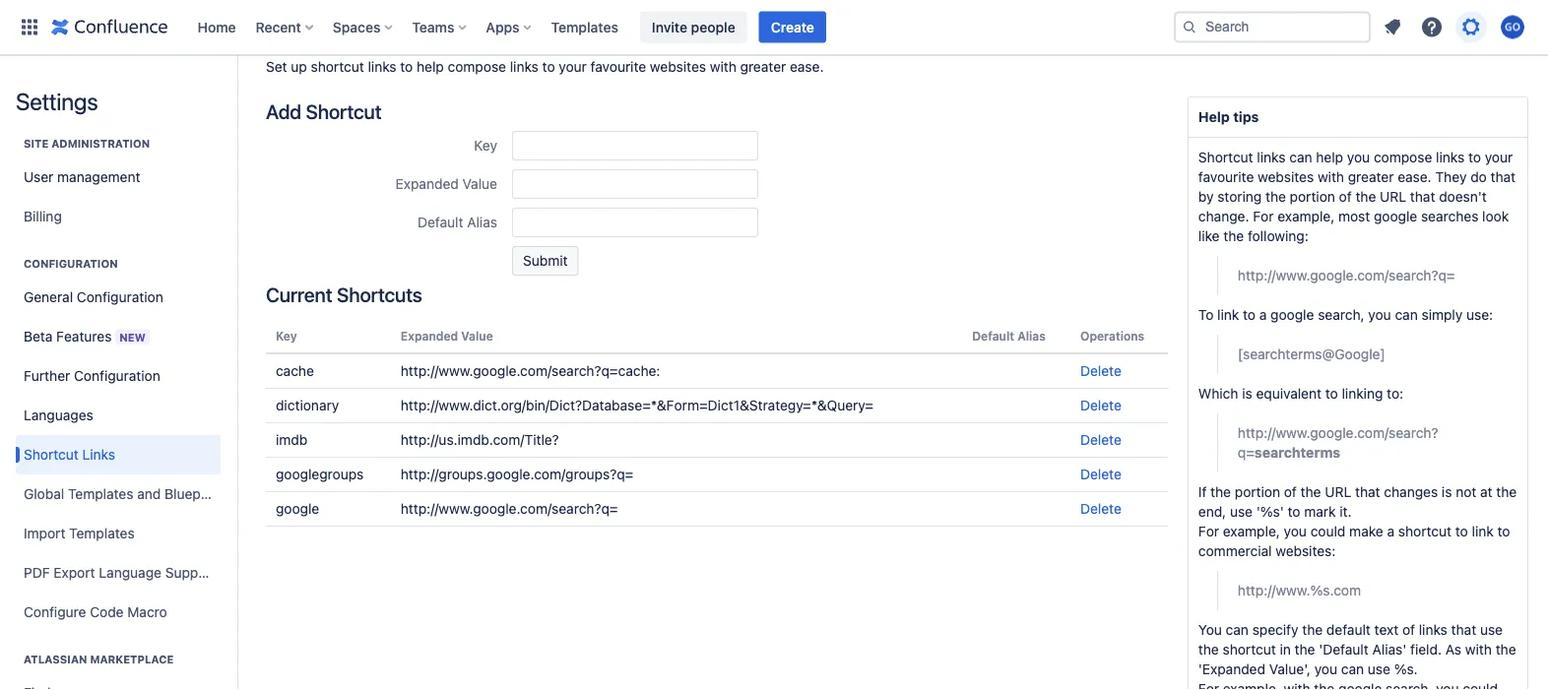 Task type: vqa. For each thing, say whether or not it's contained in the screenshot.
Unwatch image
no



Task type: locate. For each thing, give the bounding box(es) containing it.
2 vertical spatial with
[[1466, 642, 1493, 658]]

http://www.google.com/search?q= up "to link to a google search, you can simply use:"
[[1238, 268, 1456, 284]]

0 vertical spatial expanded
[[396, 176, 459, 192]]

to
[[400, 59, 413, 75], [543, 59, 555, 75], [1469, 149, 1482, 166], [1244, 307, 1256, 323], [1326, 386, 1339, 402], [1288, 504, 1301, 520], [1456, 524, 1469, 540], [1498, 524, 1511, 540]]

shortcut up 'expanded
[[1223, 642, 1277, 658]]

templates up pdf export language support link
[[69, 526, 135, 542]]

compose inside the shortcut links can help you compose links to your favourite websites with greater ease. they do that by storing the portion of the url that doesn't change. for example, most google searches look like the following:
[[1375, 149, 1433, 166]]

links down tips
[[1258, 149, 1286, 166]]

1 horizontal spatial shortcut
[[306, 100, 382, 123]]

1 horizontal spatial use
[[1369, 662, 1391, 678]]

you right search,
[[1369, 307, 1392, 323]]

0 vertical spatial ease.
[[790, 59, 824, 75]]

set
[[266, 59, 287, 75]]

home link
[[192, 11, 242, 43]]

you down 'default
[[1315, 662, 1338, 678]]

google down googlegroups
[[276, 501, 319, 517]]

delete link for http://us.imdb.com/title?
[[1081, 432, 1122, 448]]

1 vertical spatial favourite
[[1199, 169, 1255, 185]]

help up most
[[1317, 149, 1344, 166]]

3 delete from the top
[[1081, 432, 1122, 448]]

atlassian marketplace group
[[16, 633, 221, 691]]

0 horizontal spatial websites
[[650, 59, 706, 75]]

1 vertical spatial websites
[[1258, 169, 1315, 185]]

is left not on the bottom of page
[[1442, 484, 1453, 501]]

your down templates link
[[559, 59, 587, 75]]

your
[[559, 59, 587, 75], [1486, 149, 1514, 166]]

shortcut right add
[[306, 100, 382, 123]]

templates down links
[[68, 486, 133, 503]]

general configuration link
[[16, 278, 221, 317]]

marketplace
[[90, 654, 174, 667]]

1 horizontal spatial google
[[1271, 307, 1315, 323]]

0 vertical spatial shortcuts
[[345, 19, 442, 46]]

websites:
[[1276, 543, 1336, 560]]

example, inside the shortcut links can help you compose links to your favourite websites with greater ease. they do that by storing the portion of the url that doesn't change. for example, most google searches look like the following:
[[1278, 208, 1335, 225]]

for up following:
[[1254, 208, 1274, 225]]

favourite up the storing
[[1199, 169, 1255, 185]]

configure code macro
[[24, 605, 167, 621]]

1 horizontal spatial compose
[[1375, 149, 1433, 166]]

delete
[[1081, 363, 1122, 379], [1081, 398, 1122, 414], [1081, 432, 1122, 448], [1081, 467, 1122, 483], [1081, 501, 1122, 517]]

help icon image
[[1421, 15, 1445, 39]]

configuration up "general"
[[24, 258, 118, 270]]

1 horizontal spatial portion
[[1290, 189, 1336, 205]]

1 vertical spatial shortcut
[[1199, 149, 1254, 166]]

delete for http://www.dict.org/bin/dict?database=*&form=dict1&strategy=*&query=
[[1081, 398, 1122, 414]]

import templates link
[[16, 514, 221, 554]]

http://www.google.com/search?q= down http://groups.google.com/groups?q=
[[401, 501, 618, 517]]

0 horizontal spatial compose
[[448, 59, 506, 75]]

delete link for http://groups.google.com/groups?q=
[[1081, 467, 1122, 483]]

for down end,
[[1199, 524, 1220, 540]]

1 horizontal spatial link
[[1473, 524, 1495, 540]]

0 horizontal spatial link
[[1218, 307, 1240, 323]]

language
[[99, 565, 162, 581]]

0 horizontal spatial url
[[1326, 484, 1352, 501]]

2 horizontal spatial google
[[1375, 208, 1418, 225]]

default alias
[[418, 214, 498, 231], [973, 329, 1046, 343]]

you inside the you can specify the default text of links that use the shortcut in the 'default alias' field.  as with the 'expanded value', you can use %s.
[[1315, 662, 1338, 678]]

url inside the shortcut links can help you compose links to your favourite websites with greater ease. they do that by storing the portion of the url that doesn't change. for example, most google searches look like the following:
[[1381, 189, 1407, 205]]

greater
[[741, 59, 787, 75], [1349, 169, 1395, 185]]

new
[[119, 331, 146, 344]]

links inside the you can specify the default text of links that use the shortcut in the 'default alias' field.  as with the 'expanded value', you can use %s.
[[1420, 622, 1448, 639]]

favourite
[[591, 59, 647, 75], [1199, 169, 1255, 185]]

http://www.dict.org/bin/dict?database=*&form=dict1&strategy=*&query=
[[401, 398, 874, 414]]

can inside the shortcut links can help you compose links to your favourite websites with greater ease. they do that by storing the portion of the url that doesn't change. for example, most google searches look like the following:
[[1290, 149, 1313, 166]]

following:
[[1248, 228, 1309, 244]]

0 vertical spatial is
[[1243, 386, 1253, 402]]

0 vertical spatial default
[[418, 214, 464, 231]]

user
[[24, 169, 54, 185]]

1 vertical spatial configuration
[[77, 289, 163, 305]]

configuration
[[24, 258, 118, 270], [77, 289, 163, 305], [74, 368, 160, 384]]

0 horizontal spatial shortcut
[[24, 447, 79, 463]]

searchterms
[[1255, 445, 1341, 461]]

templates for global templates and blueprints
[[68, 486, 133, 503]]

ease. left they on the top of page
[[1398, 169, 1432, 185]]

support
[[165, 565, 216, 581]]

confluence image
[[51, 15, 168, 39], [51, 15, 168, 39]]

2 vertical spatial shortcut
[[24, 447, 79, 463]]

0 vertical spatial favourite
[[591, 59, 647, 75]]

portion
[[1290, 189, 1336, 205], [1235, 484, 1281, 501]]

1 vertical spatial http://www.google.com/search?q=
[[401, 501, 618, 517]]

'%s'
[[1257, 504, 1285, 520]]

your up do
[[1486, 149, 1514, 166]]

0 vertical spatial websites
[[650, 59, 706, 75]]

ease. inside the shortcut links can help you compose links to your favourite websites with greater ease. they do that by storing the portion of the url that doesn't change. for example, most google searches look like the following:
[[1398, 169, 1432, 185]]

shortcut up global
[[24, 447, 79, 463]]

expanded
[[396, 176, 459, 192], [401, 329, 458, 343]]

2 horizontal spatial of
[[1403, 622, 1416, 639]]

templates inside import templates link
[[69, 526, 135, 542]]

1 vertical spatial default alias
[[973, 329, 1046, 343]]

1 vertical spatial default
[[973, 329, 1015, 343]]

1 horizontal spatial your
[[1486, 149, 1514, 166]]

'default
[[1320, 642, 1369, 658]]

2 vertical spatial configuration
[[74, 368, 160, 384]]

configuration inside the general configuration link
[[77, 289, 163, 305]]

1 vertical spatial shortcuts
[[337, 283, 422, 306]]

current
[[266, 283, 333, 306]]

of down searchterms at the bottom right
[[1285, 484, 1298, 501]]

blueprints
[[165, 486, 229, 503]]

that up searches at the right top
[[1411, 189, 1436, 205]]

a right make
[[1388, 524, 1395, 540]]

websites up the storing
[[1258, 169, 1315, 185]]

1 horizontal spatial is
[[1442, 484, 1453, 501]]

1 horizontal spatial websites
[[1258, 169, 1315, 185]]

2 vertical spatial google
[[276, 501, 319, 517]]

that
[[1491, 169, 1517, 185], [1411, 189, 1436, 205], [1356, 484, 1381, 501], [1452, 622, 1477, 639]]

example, inside if the portion of the url that changes is not at the end, use '%s' to mark it. for example, you could make a shortcut to link to commercial websites:
[[1224, 524, 1281, 540]]

1 horizontal spatial url
[[1381, 189, 1407, 205]]

2 vertical spatial use
[[1369, 662, 1391, 678]]

google right most
[[1375, 208, 1418, 225]]

0 vertical spatial greater
[[741, 59, 787, 75]]

2 vertical spatial shortcut
[[1223, 642, 1277, 658]]

0 horizontal spatial default alias
[[418, 214, 498, 231]]

0 vertical spatial a
[[1260, 307, 1268, 323]]

cache
[[276, 363, 314, 379]]

http://www.google.com/search?
[[1238, 425, 1439, 441]]

0 horizontal spatial http://www.google.com/search?q=
[[401, 501, 618, 517]]

0 vertical spatial key
[[474, 137, 498, 154]]

2 delete link from the top
[[1081, 398, 1122, 414]]

delete for http://www.google.com/search?q=
[[1081, 501, 1122, 517]]

url up it.
[[1326, 484, 1352, 501]]

that up make
[[1356, 484, 1381, 501]]

value
[[463, 176, 498, 192], [461, 329, 493, 343]]

2 delete from the top
[[1081, 398, 1122, 414]]

collapse sidebar image
[[215, 65, 258, 104]]

shortcut inside the you can specify the default text of links that use the shortcut in the 'default alias' field.  as with the 'expanded value', you can use %s.
[[1223, 642, 1277, 658]]

None submit
[[512, 246, 579, 276]]

with right as
[[1466, 642, 1493, 658]]

beta
[[24, 328, 53, 344]]

configuration group
[[16, 236, 229, 639]]

2 horizontal spatial use
[[1481, 622, 1504, 639]]

1 horizontal spatial greater
[[1349, 169, 1395, 185]]

you
[[1348, 149, 1371, 166], [1369, 307, 1392, 323], [1285, 524, 1307, 540], [1315, 662, 1338, 678]]

of inside the you can specify the default text of links that use the shortcut in the 'default alias' field.  as with the 'expanded value', you can use %s.
[[1403, 622, 1416, 639]]

0 vertical spatial use
[[1231, 504, 1253, 520]]

people
[[691, 19, 736, 35]]

4 delete from the top
[[1081, 467, 1122, 483]]

1 vertical spatial greater
[[1349, 169, 1395, 185]]

configuration inside further configuration link
[[74, 368, 160, 384]]

0 vertical spatial link
[[1218, 307, 1240, 323]]

shortcut links can help you compose links to your favourite websites with greater ease. they do that by storing the portion of the url that doesn't change. for example, most google searches look like the following:
[[1199, 149, 1517, 244]]

1 vertical spatial portion
[[1235, 484, 1281, 501]]

1 vertical spatial expanded value
[[401, 329, 493, 343]]

1 horizontal spatial default alias
[[973, 329, 1046, 343]]

1 vertical spatial ease.
[[1398, 169, 1432, 185]]

default
[[418, 214, 464, 231], [973, 329, 1015, 343]]

that right do
[[1491, 169, 1517, 185]]

0 vertical spatial alias
[[467, 214, 498, 231]]

1 delete link from the top
[[1081, 363, 1122, 379]]

1 horizontal spatial a
[[1388, 524, 1395, 540]]

current shortcuts
[[266, 283, 422, 306]]

of up most
[[1340, 189, 1353, 205]]

further
[[24, 368, 70, 384]]

1 vertical spatial value
[[461, 329, 493, 343]]

1 horizontal spatial of
[[1340, 189, 1353, 205]]

example, up commercial
[[1224, 524, 1281, 540]]

macro
[[127, 605, 167, 621]]

shortcuts for browse shortcuts
[[345, 19, 442, 46]]

1 vertical spatial shortcut
[[1399, 524, 1452, 540]]

1 horizontal spatial default
[[973, 329, 1015, 343]]

shortcut down help tips
[[1199, 149, 1254, 166]]

if
[[1199, 484, 1207, 501]]

2 horizontal spatial shortcut
[[1399, 524, 1452, 540]]

0 vertical spatial of
[[1340, 189, 1353, 205]]

end,
[[1199, 504, 1227, 520]]

shortcut inside the shortcut links can help you compose links to your favourite websites with greater ease. they do that by storing the portion of the url that doesn't change. for example, most google searches look like the following:
[[1199, 149, 1254, 166]]

templates inside global templates and blueprints link
[[68, 486, 133, 503]]

1 horizontal spatial with
[[1318, 169, 1345, 185]]

help
[[417, 59, 444, 75], [1317, 149, 1344, 166]]

text
[[1375, 622, 1399, 639]]

you up websites:
[[1285, 524, 1307, 540]]

specify
[[1253, 622, 1299, 639]]

1 vertical spatial link
[[1473, 524, 1495, 540]]

templates up set up shortcut links to help compose links to your favourite websites with greater ease.
[[551, 19, 619, 35]]

links up field.
[[1420, 622, 1448, 639]]

is
[[1243, 386, 1253, 402], [1442, 484, 1453, 501]]

4 delete link from the top
[[1081, 467, 1122, 483]]

0 horizontal spatial google
[[276, 501, 319, 517]]

doesn't
[[1440, 189, 1488, 205]]

shortcut for shortcut links can help you compose links to your favourite websites with greater ease. they do that by storing the portion of the url that doesn't change. for example, most google searches look like the following:
[[1199, 149, 1254, 166]]

spaces
[[333, 19, 381, 35]]

1 vertical spatial templates
[[68, 486, 133, 503]]

site administration
[[24, 137, 150, 150]]

3 delete link from the top
[[1081, 432, 1122, 448]]

delete for http://www.google.com/search?q=cache:
[[1081, 363, 1122, 379]]

portion up '%s'
[[1235, 484, 1281, 501]]

a
[[1260, 307, 1268, 323], [1388, 524, 1395, 540]]

templates link
[[545, 11, 625, 43]]

url
[[1381, 189, 1407, 205], [1326, 484, 1352, 501]]

1 horizontal spatial shortcut
[[1223, 642, 1277, 658]]

links up they on the top of page
[[1437, 149, 1465, 166]]

use inside if the portion of the url that changes is not at the end, use '%s' to mark it. for example, you could make a shortcut to link to commercial websites:
[[1231, 504, 1253, 520]]

a inside if the portion of the url that changes is not at the end, use '%s' to mark it. for example, you could make a shortcut to link to commercial websites:
[[1388, 524, 1395, 540]]

0 vertical spatial portion
[[1290, 189, 1336, 205]]

google up [searchterms@google] at right bottom
[[1271, 307, 1315, 323]]

home
[[198, 19, 236, 35]]

portion up following:
[[1290, 189, 1336, 205]]

link down at
[[1473, 524, 1495, 540]]

1 horizontal spatial alias
[[1018, 329, 1046, 343]]

your inside the shortcut links can help you compose links to your favourite websites with greater ease. they do that by storing the portion of the url that doesn't change. for example, most google searches look like the following:
[[1486, 149, 1514, 166]]

with down people
[[710, 59, 737, 75]]

0 vertical spatial templates
[[551, 19, 619, 35]]

1 horizontal spatial key
[[474, 137, 498, 154]]

1 horizontal spatial for
[[1254, 208, 1274, 225]]

1 vertical spatial help
[[1317, 149, 1344, 166]]

0 vertical spatial help
[[417, 59, 444, 75]]

1 vertical spatial alias
[[1018, 329, 1046, 343]]

the down you
[[1199, 642, 1220, 658]]

by
[[1199, 189, 1214, 205]]

0 vertical spatial url
[[1381, 189, 1407, 205]]

example, up following:
[[1278, 208, 1335, 225]]

shortcut down changes
[[1399, 524, 1452, 540]]

0 horizontal spatial with
[[710, 59, 737, 75]]

0 vertical spatial default alias
[[418, 214, 498, 231]]

0 vertical spatial shortcut
[[311, 59, 364, 75]]

configuration up new
[[77, 289, 163, 305]]

compose up searches at the right top
[[1375, 149, 1433, 166]]

help down teams
[[417, 59, 444, 75]]

that inside if the portion of the url that changes is not at the end, use '%s' to mark it. for example, you could make a shortcut to link to commercial websites:
[[1356, 484, 1381, 501]]

simply
[[1422, 307, 1464, 323]]

link inside if the portion of the url that changes is not at the end, use '%s' to mark it. for example, you could make a shortcut to link to commercial websites:
[[1473, 524, 1495, 540]]

of right "text"
[[1403, 622, 1416, 639]]

is right 'which'
[[1243, 386, 1253, 402]]

links down spaces popup button
[[368, 59, 397, 75]]

0 vertical spatial google
[[1375, 208, 1418, 225]]

websites down invite at left top
[[650, 59, 706, 75]]

which is equivalent to linking to:
[[1199, 386, 1404, 402]]

1 vertical spatial compose
[[1375, 149, 1433, 166]]

with
[[710, 59, 737, 75], [1318, 169, 1345, 185], [1466, 642, 1493, 658]]

expanded value
[[396, 176, 498, 192], [401, 329, 493, 343]]

0 horizontal spatial default
[[418, 214, 464, 231]]

favourite down global element at top
[[591, 59, 647, 75]]

the up most
[[1356, 189, 1377, 205]]

greater up most
[[1349, 169, 1395, 185]]

could
[[1311, 524, 1346, 540]]

1 vertical spatial for
[[1199, 524, 1220, 540]]

1 vertical spatial google
[[1271, 307, 1315, 323]]

links
[[368, 59, 397, 75], [510, 59, 539, 75], [1258, 149, 1286, 166], [1437, 149, 1465, 166], [1420, 622, 1448, 639]]

shortcut
[[311, 59, 364, 75], [1399, 524, 1452, 540], [1223, 642, 1277, 658]]

shortcut inside configuration group
[[24, 447, 79, 463]]

use
[[1231, 504, 1253, 520], [1481, 622, 1504, 639], [1369, 662, 1391, 678]]

1 vertical spatial url
[[1326, 484, 1352, 501]]

compose down apps
[[448, 59, 506, 75]]

5 delete from the top
[[1081, 501, 1122, 517]]

2 vertical spatial of
[[1403, 622, 1416, 639]]

for inside if the portion of the url that changes is not at the end, use '%s' to mark it. for example, you could make a shortcut to link to commercial websites:
[[1199, 524, 1220, 540]]

settings
[[16, 88, 98, 115]]

shortcut
[[306, 100, 382, 123], [1199, 149, 1254, 166], [24, 447, 79, 463]]

like
[[1199, 228, 1220, 244]]

1 delete from the top
[[1081, 363, 1122, 379]]

link right to
[[1218, 307, 1240, 323]]

1 vertical spatial of
[[1285, 484, 1298, 501]]

url left doesn't
[[1381, 189, 1407, 205]]

global element
[[12, 0, 1171, 55]]

create
[[771, 19, 815, 35]]

change.
[[1199, 208, 1250, 225]]

that up as
[[1452, 622, 1477, 639]]

http://www.google.com/search?q=
[[1238, 268, 1456, 284], [401, 501, 618, 517]]

links
[[82, 447, 115, 463]]

banner
[[0, 0, 1549, 55]]

pdf export language support
[[24, 565, 216, 581]]

greater down create link
[[741, 59, 787, 75]]

look
[[1483, 208, 1510, 225]]

ease. down create link
[[790, 59, 824, 75]]

shortcut inside if the portion of the url that changes is not at the end, use '%s' to mark it. for example, you could make a shortcut to link to commercial websites:
[[1399, 524, 1452, 540]]

portion inside the shortcut links can help you compose links to your favourite websites with greater ease. they do that by storing the portion of the url that doesn't change. for example, most google searches look like the following:
[[1290, 189, 1336, 205]]

you up most
[[1348, 149, 1371, 166]]

0 horizontal spatial portion
[[1235, 484, 1281, 501]]

the right in
[[1295, 642, 1316, 658]]

2 horizontal spatial with
[[1466, 642, 1493, 658]]

shortcut down browse shortcuts
[[311, 59, 364, 75]]

5 delete link from the top
[[1081, 501, 1122, 517]]

1 vertical spatial example,
[[1224, 524, 1281, 540]]

websites
[[650, 59, 706, 75], [1258, 169, 1315, 185]]

a right to
[[1260, 307, 1268, 323]]

configuration up languages link
[[74, 368, 160, 384]]

delete link for http://www.dict.org/bin/dict?database=*&form=dict1&strategy=*&query=
[[1081, 398, 1122, 414]]

0 vertical spatial http://www.google.com/search?q=
[[1238, 268, 1456, 284]]

can up following:
[[1290, 149, 1313, 166]]

links down apps popup button
[[510, 59, 539, 75]]

0 vertical spatial example,
[[1278, 208, 1335, 225]]

with up most
[[1318, 169, 1345, 185]]

invite people button
[[640, 11, 748, 43]]



Task type: describe. For each thing, give the bounding box(es) containing it.
global
[[24, 486, 64, 503]]

0 vertical spatial configuration
[[24, 258, 118, 270]]

portion inside if the portion of the url that changes is not at the end, use '%s' to mark it. for example, you could make a shortcut to link to commercial websites:
[[1235, 484, 1281, 501]]

0 vertical spatial expanded value
[[396, 176, 498, 192]]

configuration for further
[[74, 368, 160, 384]]

to:
[[1388, 386, 1404, 402]]

0 vertical spatial compose
[[448, 59, 506, 75]]

atlassian marketplace
[[24, 654, 174, 667]]

storing
[[1218, 189, 1262, 205]]

templates for import templates
[[69, 526, 135, 542]]

user management link
[[16, 158, 221, 197]]

they
[[1436, 169, 1468, 185]]

banner containing home
[[0, 0, 1549, 55]]

browse shortcuts
[[266, 19, 442, 46]]

0 horizontal spatial help
[[417, 59, 444, 75]]

0 horizontal spatial key
[[276, 329, 297, 343]]

apps button
[[480, 11, 540, 43]]

further configuration
[[24, 368, 160, 384]]

appswitcher icon image
[[18, 15, 41, 39]]

you inside if the portion of the url that changes is not at the end, use '%s' to mark it. for example, you could make a shortcut to link to commercial websites:
[[1285, 524, 1307, 540]]

teams button
[[406, 11, 474, 43]]

teams
[[412, 19, 455, 35]]

http://groups.google.com/groups?q=
[[401, 467, 634, 483]]

general
[[24, 289, 73, 305]]

import
[[24, 526, 65, 542]]

apps
[[486, 19, 520, 35]]

recent button
[[250, 11, 321, 43]]

can down 'default
[[1342, 662, 1365, 678]]

0 horizontal spatial shortcut
[[311, 59, 364, 75]]

the right as
[[1496, 642, 1517, 658]]

field.
[[1411, 642, 1443, 658]]

add
[[266, 100, 301, 123]]

0 horizontal spatial alias
[[467, 214, 498, 231]]

shortcut links link
[[16, 436, 221, 475]]

shortcut links
[[24, 447, 115, 463]]

default
[[1327, 622, 1371, 639]]

site
[[24, 137, 49, 150]]

export
[[54, 565, 95, 581]]

the right if
[[1211, 484, 1232, 501]]

mark
[[1305, 504, 1337, 520]]

websites inside the shortcut links can help you compose links to your favourite websites with greater ease. they do that by storing the portion of the url that doesn't change. for example, most google searches look like the following:
[[1258, 169, 1315, 185]]

you inside the shortcut links can help you compose links to your favourite websites with greater ease. they do that by storing the portion of the url that doesn't change. for example, most google searches look like the following:
[[1348, 149, 1371, 166]]

linking
[[1343, 386, 1384, 402]]

equivalent
[[1257, 386, 1322, 402]]

favourite inside the shortcut links can help you compose links to your favourite websites with greater ease. they do that by storing the portion of the url that doesn't change. for example, most google searches look like the following:
[[1199, 169, 1255, 185]]

changes
[[1385, 484, 1439, 501]]

management
[[57, 169, 140, 185]]

http://www.google.com/search? q=
[[1238, 425, 1439, 461]]

as
[[1446, 642, 1462, 658]]

commercial
[[1199, 543, 1273, 560]]

pdf
[[24, 565, 50, 581]]

searches
[[1422, 208, 1479, 225]]

set up shortcut links to help compose links to your favourite websites with greater ease.
[[266, 59, 824, 75]]

if the portion of the url that changes is not at the end, use '%s' to mark it. for example, you could make a shortcut to link to commercial websites:
[[1199, 484, 1518, 560]]

recent
[[256, 19, 301, 35]]

general configuration
[[24, 289, 163, 305]]

delete for http://groups.google.com/groups?q=
[[1081, 467, 1122, 483]]

alias'
[[1373, 642, 1407, 658]]

Search field
[[1175, 11, 1372, 43]]

add shortcut
[[266, 100, 382, 123]]

code
[[90, 605, 124, 621]]

you can specify the default text of links that use the shortcut in the 'default alias' field.  as with the 'expanded value', you can use %s.
[[1199, 622, 1517, 678]]

dictionary
[[276, 398, 339, 414]]

http://www.%s.com
[[1238, 583, 1362, 599]]

for inside the shortcut links can help you compose links to your favourite websites with greater ease. they do that by storing the portion of the url that doesn't change. for example, most google searches look like the following:
[[1254, 208, 1274, 225]]

help tips
[[1199, 109, 1260, 125]]

to inside the shortcut links can help you compose links to your favourite websites with greater ease. they do that by storing the portion of the url that doesn't change. for example, most google searches look like the following:
[[1469, 149, 1482, 166]]

search image
[[1182, 19, 1198, 35]]

0 horizontal spatial favourite
[[591, 59, 647, 75]]

Expanded Value text field
[[512, 169, 759, 199]]

shortcuts for current shortcuts
[[337, 283, 422, 306]]

further configuration link
[[16, 357, 221, 396]]

features
[[56, 328, 112, 344]]

and
[[137, 486, 161, 503]]

the down change.
[[1224, 228, 1245, 244]]

the right the storing
[[1266, 189, 1287, 205]]

global templates and blueprints link
[[16, 475, 229, 514]]

0 horizontal spatial your
[[559, 59, 587, 75]]

in
[[1280, 642, 1292, 658]]

http://www.google.com/search?q=cache:
[[401, 363, 661, 379]]

configuration for general
[[77, 289, 163, 305]]

delete link for http://www.google.com/search?q=
[[1081, 501, 1122, 517]]

0 horizontal spatial a
[[1260, 307, 1268, 323]]

which
[[1199, 386, 1239, 402]]

use:
[[1467, 307, 1494, 323]]

0 vertical spatial shortcut
[[306, 100, 382, 123]]

value',
[[1270, 662, 1311, 678]]

1 horizontal spatial http://www.google.com/search?q=
[[1238, 268, 1456, 284]]

the up mark
[[1301, 484, 1322, 501]]

can left the simply
[[1396, 307, 1419, 323]]

invite
[[652, 19, 688, 35]]

to
[[1199, 307, 1214, 323]]

shortcut for shortcut links
[[24, 447, 79, 463]]

the right at
[[1497, 484, 1518, 501]]

administration
[[51, 137, 150, 150]]

%s.
[[1395, 662, 1419, 678]]

url inside if the portion of the url that changes is not at the end, use '%s' to mark it. for example, you could make a shortcut to link to commercial websites:
[[1326, 484, 1352, 501]]

you
[[1199, 622, 1223, 639]]

can right you
[[1226, 622, 1249, 639]]

up
[[291, 59, 307, 75]]

Key text field
[[512, 131, 759, 161]]

at
[[1481, 484, 1493, 501]]

user management
[[24, 169, 140, 185]]

of inside the shortcut links can help you compose links to your favourite websites with greater ease. they do that by storing the portion of the url that doesn't change. for example, most google searches look like the following:
[[1340, 189, 1353, 205]]

templates inside templates link
[[551, 19, 619, 35]]

atlassian
[[24, 654, 87, 667]]

imdb
[[276, 432, 308, 448]]

not
[[1457, 484, 1477, 501]]

google inside the shortcut links can help you compose links to your favourite websites with greater ease. they do that by storing the portion of the url that doesn't change. for example, most google searches look like the following:
[[1375, 208, 1418, 225]]

spaces button
[[327, 11, 400, 43]]

it.
[[1340, 504, 1352, 520]]

settings icon image
[[1460, 15, 1484, 39]]

is inside if the portion of the url that changes is not at the end, use '%s' to mark it. for example, you could make a shortcut to link to commercial websites:
[[1442, 484, 1453, 501]]

Default Alias text field
[[512, 208, 759, 237]]

of inside if the portion of the url that changes is not at the end, use '%s' to mark it. for example, you could make a shortcut to link to commercial websites:
[[1285, 484, 1298, 501]]

site administration group
[[16, 116, 221, 242]]

that inside the you can specify the default text of links that use the shortcut in the 'default alias' field.  as with the 'expanded value', you can use %s.
[[1452, 622, 1477, 639]]

0 horizontal spatial is
[[1243, 386, 1253, 402]]

with inside the shortcut links can help you compose links to your favourite websites with greater ease. they do that by storing the portion of the url that doesn't change. for example, most google searches look like the following:
[[1318, 169, 1345, 185]]

1 vertical spatial expanded
[[401, 329, 458, 343]]

delete link for http://www.google.com/search?q=cache:
[[1081, 363, 1122, 379]]

with inside the you can specify the default text of links that use the shortcut in the 'default alias' field.  as with the 'expanded value', you can use %s.
[[1466, 642, 1493, 658]]

greater inside the shortcut links can help you compose links to your favourite websites with greater ease. they do that by storing the portion of the url that doesn't change. for example, most google searches look like the following:
[[1349, 169, 1395, 185]]

global templates and blueprints
[[24, 486, 229, 503]]

0 horizontal spatial greater
[[741, 59, 787, 75]]

help inside the shortcut links can help you compose links to your favourite websites with greater ease. they do that by storing the portion of the url that doesn't change. for example, most google searches look like the following:
[[1317, 149, 1344, 166]]

import templates
[[24, 526, 135, 542]]

beta features new
[[24, 328, 146, 344]]

q=
[[1238, 445, 1255, 461]]

browse
[[266, 19, 340, 46]]

0 vertical spatial value
[[463, 176, 498, 192]]

delete for http://us.imdb.com/title?
[[1081, 432, 1122, 448]]

notification icon image
[[1381, 15, 1405, 39]]

your profile and preferences image
[[1502, 15, 1525, 39]]

the left "default"
[[1303, 622, 1323, 639]]



